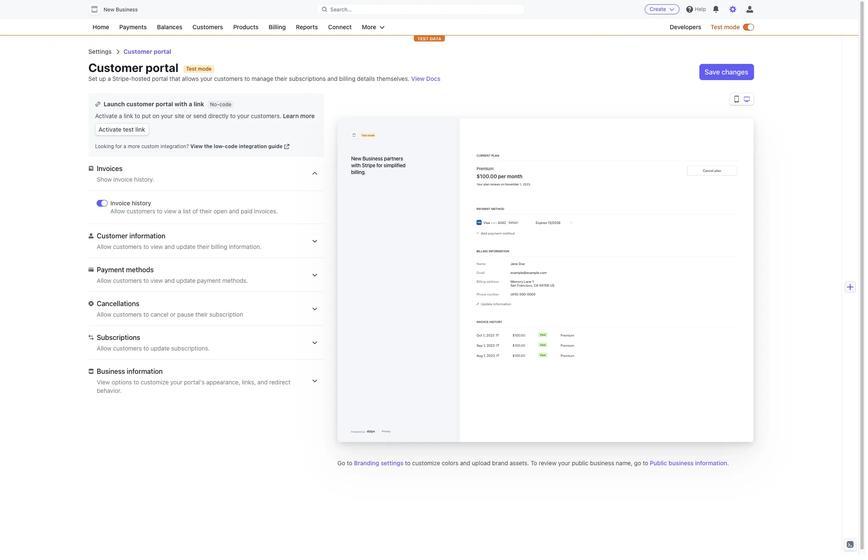 Task type: vqa. For each thing, say whether or not it's contained in the screenshot.
partners
yes



Task type: locate. For each thing, give the bounding box(es) containing it.
0 vertical spatial test
[[711, 23, 723, 31]]

test inside test mode set up a stripe-hosted portal that allows your customers to manage their subscriptions and billing details themselves. view docs
[[186, 66, 197, 72]]

new up home
[[104, 6, 115, 13]]

billing
[[269, 23, 286, 31], [477, 250, 488, 253], [477, 280, 486, 284]]

their right pause
[[196, 311, 208, 318]]

to inside customer information allow customers to view and update their billing information.
[[144, 243, 149, 251]]

show
[[97, 176, 112, 183]]

1, right sep
[[484, 344, 486, 348]]

your left 'portal's'
[[170, 379, 183, 386]]

invoice inside invoice history allow customers to view a list of their open and paid invoices.
[[110, 200, 130, 207]]

settings
[[88, 48, 112, 55]]

integration?
[[161, 143, 189, 150]]

number
[[487, 293, 499, 297]]

and right 'colors' on the bottom right of the page
[[461, 460, 471, 467]]

update for information
[[176, 243, 196, 251]]

update left subscriptions.
[[151, 345, 170, 352]]

2 vertical spatial mode
[[368, 134, 375, 137]]

billing up name
[[477, 250, 488, 253]]

2 vertical spatial update
[[151, 345, 170, 352]]

history inside invoice history allow customers to view a list of their open and paid invoices.
[[132, 200, 151, 207]]

1 vertical spatial billing
[[477, 250, 488, 253]]

information
[[130, 232, 166, 240], [489, 250, 509, 253], [494, 302, 512, 306], [127, 368, 163, 376], [696, 460, 728, 467]]

1 horizontal spatial new business
[[351, 156, 383, 162]]

for right the looking
[[115, 143, 122, 150]]

1 horizontal spatial mode
[[368, 134, 375, 137]]

view for methods
[[151, 277, 163, 285]]

2 vertical spatial business
[[97, 368, 125, 376]]

portal left that
[[152, 75, 168, 82]]

view left docs
[[412, 75, 425, 82]]

to
[[531, 460, 538, 467]]

0 vertical spatial on
[[153, 112, 159, 120]]

aug 1, 2023
[[477, 354, 495, 358]]

for inside partners with stripe for simplified billing.
[[377, 162, 383, 168]]

0 horizontal spatial customize
[[141, 379, 169, 386]]

allow inside invoice history allow customers to view a list of their open and paid invoices.
[[110, 208, 125, 215]]

portal down balances link
[[154, 48, 171, 55]]

3 paid from the top
[[541, 354, 546, 357]]

payment left methods.
[[197, 277, 221, 285]]

2 vertical spatial $100.00 paid premium
[[513, 354, 575, 358]]

send
[[193, 112, 207, 120]]

1
[[533, 280, 534, 284]]

to inside business information view options to customize your portal's appearance, links, and redirect behavior.
[[134, 379, 139, 386]]

premium $100.00 per month your plan renews on november 1, 2023 .
[[477, 166, 531, 186]]

on right put
[[153, 112, 159, 120]]

aug 1, 2023 link
[[477, 353, 499, 359]]

on inside 'premium $100.00 per month your plan renews on november 1, 2023 .'
[[501, 183, 505, 186]]

business inside business information view options to customize your portal's appearance, links, and redirect behavior.
[[97, 368, 125, 376]]

allow inside cancellations allow customers to cancel or pause their subscription
[[97, 311, 112, 318]]

billing down email
[[477, 280, 486, 284]]

1 horizontal spatial more
[[301, 112, 315, 120]]

2 vertical spatial plan
[[484, 183, 490, 186]]

0 horizontal spatial new business
[[104, 6, 138, 13]]

2 vertical spatial paid
[[541, 354, 546, 357]]

invoice for invoice history
[[477, 321, 489, 324]]

2 horizontal spatial link
[[194, 101, 204, 108]]

0 vertical spatial payment
[[477, 207, 491, 211]]

more right learn
[[301, 112, 315, 120]]

2 vertical spatial view
[[151, 277, 163, 285]]

expires
[[536, 221, 547, 225]]

and right subscriptions
[[328, 75, 338, 82]]

and up payment methods allow customers to view and update payment methods.
[[165, 243, 175, 251]]

business up payments
[[116, 6, 138, 13]]

code up directly
[[220, 101, 232, 108]]

$100.00 up your
[[477, 173, 497, 179]]

view down methods
[[151, 277, 163, 285]]

link for test
[[136, 126, 145, 133]]

0 vertical spatial paid
[[541, 334, 546, 337]]

0 vertical spatial view
[[412, 75, 425, 82]]

and inside customer information allow customers to view and update their billing information.
[[165, 243, 175, 251]]

your left public
[[559, 460, 571, 467]]

000-
[[520, 293, 527, 297]]

1 vertical spatial link
[[124, 112, 133, 120]]

address
[[487, 280, 499, 284]]

customize inside business information view options to customize your portal's appearance, links, and redirect behavior.
[[141, 379, 169, 386]]

behavior.
[[97, 388, 122, 395]]

0 horizontal spatial payment
[[97, 266, 124, 274]]

1 horizontal spatial link
[[136, 126, 145, 133]]

link up test
[[124, 112, 133, 120]]

view inside test mode set up a stripe-hosted portal that allows your customers to manage their subscriptions and billing details themselves. view docs
[[412, 75, 425, 82]]

1 vertical spatial paid
[[541, 344, 546, 347]]

details
[[357, 75, 375, 82]]

1 vertical spatial more
[[128, 143, 140, 150]]

billing left details
[[340, 75, 356, 82]]

Search… search field
[[317, 4, 525, 15]]

view the low-code integration guide link
[[189, 143, 290, 150]]

mode
[[725, 23, 741, 31], [198, 66, 212, 72], [368, 134, 375, 137]]

payment
[[488, 232, 502, 235], [197, 277, 221, 285]]

payment down the '••••'
[[488, 232, 502, 235]]

history up oct 1, 2023 link
[[490, 321, 502, 324]]

$100.00 right oct 1, 2023 link
[[513, 334, 525, 338]]

billing inside billing link
[[269, 23, 286, 31]]

plan right your
[[484, 183, 490, 186]]

to inside payment methods allow customers to view and update payment methods.
[[144, 277, 149, 285]]

link inside button
[[136, 126, 145, 133]]

test down notifications image
[[711, 23, 723, 31]]

0 horizontal spatial .
[[530, 183, 531, 186]]

activate
[[95, 112, 117, 120], [99, 126, 122, 133]]

1 vertical spatial or
[[170, 311, 176, 318]]

plan right current
[[492, 154, 499, 157]]

with
[[175, 101, 187, 108], [351, 162, 361, 168]]

more left custom on the top left
[[128, 143, 140, 150]]

with up site
[[175, 101, 187, 108]]

1 vertical spatial method
[[503, 232, 515, 235]]

products link
[[229, 22, 263, 32]]

your
[[201, 75, 213, 82], [161, 112, 173, 120], [238, 112, 250, 120], [170, 379, 183, 386], [559, 460, 571, 467]]

1 horizontal spatial plan
[[492, 154, 499, 157]]

invoice
[[110, 200, 130, 207], [477, 321, 489, 324]]

2023 right november
[[523, 183, 530, 186]]

information for business
[[127, 368, 163, 376]]

hosted
[[132, 75, 150, 82]]

customer inside customer information allow customers to view and update their billing information.
[[97, 232, 128, 240]]

update inside customer information allow customers to view and update their billing information.
[[176, 243, 196, 251]]

invoices.
[[254, 208, 278, 215]]

portal right customer
[[156, 101, 173, 108]]

public business information link
[[651, 460, 728, 468]]

payment inside payment methods allow customers to view and update payment methods.
[[197, 277, 221, 285]]

and inside invoice history allow customers to view a list of their open and paid invoices.
[[229, 208, 239, 215]]

0 vertical spatial method
[[492, 207, 504, 211]]

2023 down oct 1, 2023 link
[[487, 344, 495, 348]]

0 vertical spatial customize
[[141, 379, 169, 386]]

0 vertical spatial billing
[[269, 23, 286, 31]]

subscriptions.
[[171, 345, 210, 352]]

1 vertical spatial payment
[[97, 266, 124, 274]]

or right site
[[186, 112, 192, 120]]

activate up the looking
[[99, 126, 122, 133]]

customers up no-code at the left
[[214, 75, 243, 82]]

test up 'stripe'
[[362, 134, 367, 137]]

billing inside the billing address memory lane 1 san francisco, ca 94158 us
[[477, 280, 486, 284]]

their right manage
[[275, 75, 288, 82]]

and up cancellations allow customers to cancel or pause their subscription at the left bottom
[[165, 277, 175, 285]]

with inside partners with stripe for simplified billing.
[[351, 162, 361, 168]]

0 vertical spatial for
[[115, 143, 122, 150]]

update
[[481, 302, 493, 306]]

reports link
[[292, 22, 322, 32]]

1 horizontal spatial payment
[[477, 207, 491, 211]]

a left list
[[178, 208, 181, 215]]

customers up methods
[[113, 243, 142, 251]]

0 vertical spatial new business
[[104, 6, 138, 13]]

a right up
[[108, 75, 111, 82]]

0 vertical spatial view
[[164, 208, 177, 215]]

jane
[[511, 262, 518, 266]]

customers down methods
[[113, 277, 142, 285]]

1 horizontal spatial billing
[[340, 75, 356, 82]]

1, right oct
[[483, 334, 486, 338]]

premium inside 'premium $100.00 per month your plan renews on november 1, 2023 .'
[[477, 166, 494, 171]]

2 horizontal spatial test
[[711, 23, 723, 31]]

view inside invoice history allow customers to view a list of their open and paid invoices.
[[164, 208, 177, 215]]

update information
[[481, 302, 512, 306]]

1 vertical spatial $100.00 paid premium
[[513, 344, 575, 348]]

link right test
[[136, 126, 145, 133]]

phone number (415) 000-0000
[[477, 293, 536, 297]]

1 horizontal spatial history
[[490, 321, 502, 324]]

name,
[[616, 460, 633, 467]]

1 paid from the top
[[541, 334, 546, 337]]

plan right cancel
[[715, 169, 722, 173]]

custom
[[141, 143, 159, 150]]

test up "allows"
[[186, 66, 197, 72]]

1 horizontal spatial for
[[377, 162, 383, 168]]

business up 'stripe'
[[363, 156, 383, 162]]

information for billing
[[489, 250, 509, 253]]

history down history.
[[132, 200, 151, 207]]

test mode
[[711, 23, 741, 31], [362, 134, 375, 137]]

0 horizontal spatial payment
[[197, 277, 221, 285]]

payment left methods
[[97, 266, 124, 274]]

1 vertical spatial portal
[[152, 75, 168, 82]]

0 vertical spatial link
[[194, 101, 204, 108]]

1 horizontal spatial business
[[669, 460, 694, 467]]

a inside invoice history allow customers to view a list of their open and paid invoices.
[[178, 208, 181, 215]]

0 vertical spatial more
[[301, 112, 315, 120]]

0 horizontal spatial mode
[[198, 66, 212, 72]]

stripe
[[362, 162, 376, 168]]

0 vertical spatial with
[[175, 101, 187, 108]]

go
[[338, 460, 346, 467]]

invoice up oct 1, 2023
[[477, 321, 489, 324]]

0 horizontal spatial link
[[124, 112, 133, 120]]

customers inside cancellations allow customers to cancel or pause their subscription
[[113, 311, 142, 318]]

0 vertical spatial history
[[132, 200, 151, 207]]

san
[[511, 284, 517, 288]]

business
[[591, 460, 615, 467], [669, 460, 694, 467]]

your left customers. on the left top of the page
[[238, 112, 250, 120]]

customers down cancellations
[[113, 311, 142, 318]]

new business up 'stripe'
[[351, 156, 383, 162]]

1 vertical spatial payment
[[197, 277, 221, 285]]

docs
[[427, 75, 441, 82]]

activate down "launch"
[[95, 112, 117, 120]]

branding
[[354, 460, 380, 467]]

lane
[[524, 280, 532, 284]]

new up billing.
[[351, 156, 362, 162]]

view inside customer information allow customers to view and update their billing information.
[[151, 243, 163, 251]]

data
[[430, 36, 442, 41]]

their right the of
[[200, 208, 212, 215]]

1 vertical spatial activate
[[99, 126, 122, 133]]

view inside business information view options to customize your portal's appearance, links, and redirect behavior.
[[97, 379, 110, 386]]

customers down history.
[[127, 208, 156, 215]]

0 horizontal spatial plan
[[484, 183, 490, 186]]

products
[[233, 23, 259, 31]]

methods.
[[223, 277, 248, 285]]

1,
[[520, 183, 522, 186], [483, 334, 486, 338], [484, 344, 486, 348], [484, 354, 486, 358]]

customer for portal
[[124, 48, 152, 55]]

1 vertical spatial mode
[[198, 66, 212, 72]]

$100.00
[[477, 173, 497, 179], [513, 334, 525, 338], [513, 344, 525, 348], [513, 354, 525, 358]]

and left paid
[[229, 208, 239, 215]]

••••
[[491, 221, 497, 225]]

their inside test mode set up a stripe-hosted portal that allows your customers to manage their subscriptions and billing details themselves. view docs
[[275, 75, 288, 82]]

2 horizontal spatial plan
[[715, 169, 722, 173]]

allow inside customer information allow customers to view and update their billing information.
[[97, 243, 112, 251]]

history for invoice history allow customers to view a list of their open and paid invoices.
[[132, 200, 151, 207]]

sep 1, 2023
[[477, 344, 495, 348]]

view inside payment methods allow customers to view and update payment methods.
[[151, 277, 163, 285]]

test mode up 'stripe'
[[362, 134, 375, 137]]

public
[[572, 460, 589, 467]]

appearance,
[[206, 379, 240, 386]]

payment up visa
[[477, 207, 491, 211]]

privacy
[[382, 430, 391, 434]]

payment inside payment methods allow customers to view and update payment methods.
[[97, 266, 124, 274]]

portal inside test mode set up a stripe-hosted portal that allows your customers to manage their subscriptions and billing details themselves. view docs
[[152, 75, 168, 82]]

cancellations allow customers to cancel or pause their subscription
[[97, 300, 243, 318]]

2 vertical spatial link
[[136, 126, 145, 133]]

1 vertical spatial new business
[[351, 156, 383, 162]]

business up 'options' at the bottom left
[[97, 368, 125, 376]]

update up cancellations allow customers to cancel or pause their subscription at the left bottom
[[176, 277, 196, 285]]

1, right november
[[520, 183, 522, 186]]

create button
[[645, 4, 680, 14]]

code
[[220, 101, 232, 108], [225, 143, 238, 150]]

information inside customer information allow customers to view and update their billing information.
[[130, 232, 166, 240]]

update inside payment methods allow customers to view and update payment methods.
[[176, 277, 196, 285]]

2023 down sep 1, 2023 link
[[487, 354, 495, 358]]

developers
[[670, 23, 702, 31]]

and right 'links,'
[[258, 379, 268, 386]]

customer for information
[[97, 232, 128, 240]]

your inside test mode set up a stripe-hosted portal that allows your customers to manage their subscriptions and billing details themselves. view docs
[[201, 75, 213, 82]]

for right 'stripe'
[[377, 162, 383, 168]]

allow inside payment methods allow customers to view and update payment methods.
[[97, 277, 112, 285]]

allow for invoice history
[[110, 208, 125, 215]]

method up visa •••• 4242 default
[[492, 207, 504, 211]]

1 vertical spatial view
[[151, 243, 163, 251]]

1, right aug
[[484, 354, 486, 358]]

1 horizontal spatial invoice
[[477, 321, 489, 324]]

doe
[[519, 262, 525, 266]]

0 horizontal spatial view
[[97, 379, 110, 386]]

plan
[[492, 154, 499, 157], [715, 169, 722, 173], [484, 183, 490, 186]]

their down the of
[[197, 243, 210, 251]]

update up payment methods allow customers to view and update payment methods.
[[176, 243, 196, 251]]

1 vertical spatial customize
[[413, 460, 441, 467]]

0 vertical spatial billing
[[340, 75, 356, 82]]

0 vertical spatial $100.00 paid premium
[[513, 334, 575, 338]]

looking for a more custom integration?
[[95, 143, 189, 150]]

0 vertical spatial portal
[[154, 48, 171, 55]]

0 vertical spatial .
[[530, 183, 531, 186]]

0 horizontal spatial with
[[175, 101, 187, 108]]

Search… text field
[[317, 4, 525, 15]]

or left pause
[[170, 311, 176, 318]]

$100.00 paid premium
[[513, 334, 575, 338], [513, 344, 575, 348], [513, 354, 575, 358]]

billing left reports
[[269, 23, 286, 31]]

0 horizontal spatial or
[[170, 311, 176, 318]]

more
[[301, 112, 315, 120], [128, 143, 140, 150]]

1 vertical spatial update
[[176, 277, 196, 285]]

your right "allows"
[[201, 75, 213, 82]]

assets.
[[510, 460, 530, 467]]

1 vertical spatial for
[[377, 162, 383, 168]]

branding settings link
[[354, 460, 404, 468]]

go to branding settings to customize colors and upload brand assets. to review your public business name, go to public business information .
[[338, 460, 730, 467]]

list
[[183, 208, 191, 215]]

0 horizontal spatial business
[[591, 460, 615, 467]]

renews
[[490, 183, 500, 186]]

2 horizontal spatial view
[[412, 75, 425, 82]]

1 vertical spatial invoice
[[477, 321, 489, 324]]

history.
[[134, 176, 154, 183]]

1 vertical spatial with
[[351, 162, 361, 168]]

on right renews on the right top of page
[[501, 183, 505, 186]]

0 vertical spatial mode
[[725, 23, 741, 31]]

1 horizontal spatial new
[[351, 156, 362, 162]]

customers down subscriptions
[[113, 345, 142, 352]]

0 vertical spatial invoice
[[110, 200, 130, 207]]

0 vertical spatial customer
[[124, 48, 152, 55]]

colors
[[442, 460, 459, 467]]

plan inside "link"
[[715, 169, 722, 173]]

new business up payments
[[104, 6, 138, 13]]

and
[[328, 75, 338, 82], [229, 208, 239, 215], [165, 243, 175, 251], [165, 277, 175, 285], [258, 379, 268, 386], [461, 460, 471, 467]]

your left site
[[161, 112, 173, 120]]

2 vertical spatial view
[[97, 379, 110, 386]]

0 horizontal spatial test
[[186, 66, 197, 72]]

1 horizontal spatial with
[[351, 162, 361, 168]]

business inside button
[[116, 6, 138, 13]]

1 horizontal spatial on
[[501, 183, 505, 186]]

2023 up sep 1, 2023 link
[[487, 334, 495, 338]]

2 paid from the top
[[541, 344, 546, 347]]

4242
[[498, 221, 506, 225]]

the
[[204, 143, 213, 150]]

view up methods
[[151, 243, 163, 251]]

paid
[[241, 208, 253, 215]]

1 vertical spatial code
[[225, 143, 238, 150]]

view left 'the'
[[191, 143, 203, 150]]

new business button
[[88, 3, 146, 15]]

billing left information. at the top of page
[[211, 243, 228, 251]]

information inside business information view options to customize your portal's appearance, links, and redirect behavior.
[[127, 368, 163, 376]]

1 vertical spatial view
[[191, 143, 203, 150]]

activate inside button
[[99, 126, 122, 133]]

current
[[477, 154, 491, 157]]

cancel
[[703, 169, 714, 173]]

information for update
[[494, 302, 512, 306]]

2023 for oct 1, 2023
[[487, 334, 495, 338]]

with up billing.
[[351, 162, 361, 168]]

1, inside 'premium $100.00 per month your plan renews on november 1, 2023 .'
[[520, 183, 522, 186]]

0 vertical spatial or
[[186, 112, 192, 120]]

view up behavior.
[[97, 379, 110, 386]]

launch customer portal with a link
[[104, 101, 204, 108]]

cancel plan link
[[688, 166, 737, 176]]

to inside invoice history allow customers to view a list of their open and paid invoices.
[[157, 208, 163, 215]]

0 horizontal spatial for
[[115, 143, 122, 150]]

payment for methods
[[97, 266, 124, 274]]

0 horizontal spatial invoice
[[110, 200, 130, 207]]

2 vertical spatial portal
[[156, 101, 173, 108]]

customize right 'options' at the bottom left
[[141, 379, 169, 386]]

their inside invoice history allow customers to view a list of their open and paid invoices.
[[200, 208, 212, 215]]

to inside cancellations allow customers to cancel or pause their subscription
[[144, 311, 149, 318]]

1 vertical spatial customer
[[97, 232, 128, 240]]

information inside button
[[494, 302, 512, 306]]

method down 'default' at the top of the page
[[503, 232, 515, 235]]

1, for sep 1, 2023
[[484, 344, 486, 348]]

to inside subscriptions allow customers to update subscriptions.
[[144, 345, 149, 352]]

link up send at the top
[[194, 101, 204, 108]]

1 vertical spatial new
[[351, 156, 362, 162]]

code left integration on the top
[[225, 143, 238, 150]]

view left list
[[164, 208, 177, 215]]

no-code
[[210, 101, 232, 108]]

0 horizontal spatial more
[[128, 143, 140, 150]]

test mode down notifications image
[[711, 23, 741, 31]]

customize left 'colors' on the bottom right of the page
[[413, 460, 441, 467]]

invoice down invoice
[[110, 200, 130, 207]]

0 horizontal spatial history
[[132, 200, 151, 207]]

a inside test mode set up a stripe-hosted portal that allows your customers to manage their subscriptions and billing details themselves. view docs
[[108, 75, 111, 82]]

activate for activate test link
[[99, 126, 122, 133]]

1, for oct 1, 2023
[[483, 334, 486, 338]]



Task type: describe. For each thing, give the bounding box(es) containing it.
review
[[539, 460, 557, 467]]

view for history
[[164, 208, 177, 215]]

changes
[[722, 68, 749, 76]]

invoice history
[[477, 321, 502, 324]]

mode inside test mode set up a stripe-hosted portal that allows your customers to manage their subscriptions and billing details themselves. view docs
[[198, 66, 212, 72]]

looking
[[95, 143, 114, 150]]

allow for payment methods
[[97, 277, 112, 285]]

that
[[170, 75, 180, 82]]

help button
[[684, 3, 710, 16]]

payments link
[[115, 22, 151, 32]]

home
[[93, 23, 109, 31]]

plan inside 'premium $100.00 per month your plan renews on november 1, 2023 .'
[[484, 183, 490, 186]]

0 horizontal spatial test mode
[[362, 134, 375, 137]]

business information view options to customize your portal's appearance, links, and redirect behavior.
[[97, 368, 291, 395]]

launch
[[104, 101, 125, 108]]

oct
[[477, 334, 482, 338]]

customer portal
[[124, 48, 171, 55]]

simplified
[[384, 162, 406, 168]]

activate test link
[[99, 126, 145, 133]]

information for customer
[[130, 232, 166, 240]]

customers inside invoice history allow customers to view a list of their open and paid invoices.
[[127, 208, 156, 215]]

2 $100.00 paid premium from the top
[[513, 344, 575, 348]]

billing for billing information
[[477, 250, 488, 253]]

2023 for aug 1, 2023
[[487, 354, 495, 358]]

stripe image
[[367, 431, 375, 434]]

search…
[[331, 6, 352, 13]]

test
[[123, 126, 134, 133]]

cancellations
[[97, 300, 139, 308]]

save
[[705, 68, 721, 76]]

billing inside test mode set up a stripe-hosted portal that allows your customers to manage their subscriptions and billing details themselves. view docs
[[340, 75, 356, 82]]

phone
[[477, 293, 487, 297]]

privacy link
[[382, 430, 391, 434]]

plan for current plan
[[492, 154, 499, 157]]

your
[[477, 183, 483, 186]]

open
[[214, 208, 228, 215]]

themselves.
[[377, 75, 410, 82]]

their inside customer information allow customers to view and update their billing information.
[[197, 243, 210, 251]]

learn more link
[[283, 112, 315, 120]]

your inside business information view options to customize your portal's appearance, links, and redirect behavior.
[[170, 379, 183, 386]]

go
[[635, 460, 642, 467]]

oct 1, 2023 link
[[477, 333, 499, 338]]

or inside cancellations allow customers to cancel or pause their subscription
[[170, 311, 176, 318]]

public
[[651, 460, 668, 467]]

billing for billing address memory lane 1 san francisco, ca 94158 us
[[477, 280, 486, 284]]

$100.00 inside 'premium $100.00 per month your plan renews on november 1, 2023 .'
[[477, 173, 497, 179]]

billing information
[[477, 250, 509, 253]]

home link
[[88, 22, 113, 32]]

ca
[[534, 284, 539, 288]]

2 horizontal spatial mode
[[725, 23, 741, 31]]

month
[[507, 173, 523, 179]]

by
[[362, 431, 365, 434]]

0 vertical spatial code
[[220, 101, 232, 108]]

payment method
[[477, 207, 504, 211]]

connect
[[328, 23, 352, 31]]

1 $100.00 paid premium from the top
[[513, 334, 575, 338]]

2023 inside 'premium $100.00 per month your plan renews on november 1, 2023 .'
[[523, 183, 530, 186]]

billing link
[[265, 22, 290, 32]]

customers inside subscriptions allow customers to update subscriptions.
[[113, 345, 142, 352]]

invoice
[[114, 176, 133, 183]]

allows
[[182, 75, 199, 82]]

november
[[505, 183, 519, 186]]

customers inside test mode set up a stripe-hosted portal that allows your customers to manage their subscriptions and billing details themselves. view docs
[[214, 75, 243, 82]]

customers.
[[251, 112, 282, 120]]

update inside subscriptions allow customers to update subscriptions.
[[151, 345, 170, 352]]

activate a link to put on your site or send directly to your customers. learn more
[[95, 112, 315, 120]]

settings
[[381, 460, 404, 467]]

subscriptions
[[289, 75, 326, 82]]

and inside business information view options to customize your portal's appearance, links, and redirect behavior.
[[258, 379, 268, 386]]

link for a
[[124, 112, 133, 120]]

up
[[99, 75, 106, 82]]

(415)
[[511, 293, 519, 297]]

powered by link
[[350, 429, 375, 434]]

customer
[[126, 101, 154, 108]]

redirect
[[269, 379, 291, 386]]

oct 1, 2023
[[477, 334, 495, 338]]

. inside 'premium $100.00 per month your plan renews on november 1, 2023 .'
[[530, 183, 531, 186]]

memory
[[511, 280, 523, 284]]

2023 for sep 1, 2023
[[487, 344, 495, 348]]

guide
[[268, 143, 283, 150]]

add payment method link
[[477, 231, 515, 236]]

plan for cancel plan
[[715, 169, 722, 173]]

1 horizontal spatial or
[[186, 112, 192, 120]]

customers
[[193, 23, 223, 31]]

3 $100.00 paid premium from the top
[[513, 354, 575, 358]]

powered
[[351, 431, 362, 434]]

1 horizontal spatial payment
[[488, 232, 502, 235]]

current plan
[[477, 154, 499, 157]]

visa •••• 4242 default
[[484, 221, 518, 225]]

to inside test mode set up a stripe-hosted portal that allows your customers to manage their subscriptions and billing details themselves. view docs
[[245, 75, 250, 82]]

0000
[[527, 293, 536, 297]]

0 horizontal spatial on
[[153, 112, 159, 120]]

payment for method
[[477, 207, 491, 211]]

and inside test mode set up a stripe-hosted portal that allows your customers to manage their subscriptions and billing details themselves. view docs
[[328, 75, 338, 82]]

1, for aug 1, 2023
[[484, 354, 486, 358]]

manage
[[252, 75, 274, 82]]

create
[[650, 6, 667, 12]]

invoice for invoice history allow customers to view a list of their open and paid invoices.
[[110, 200, 130, 207]]

1 horizontal spatial test
[[362, 134, 367, 137]]

a up activate a link to put on your site or send directly to your customers. learn more
[[189, 101, 192, 108]]

1 business from the left
[[591, 460, 615, 467]]

a down activate test link button
[[124, 143, 126, 150]]

stripe-
[[113, 75, 132, 82]]

1 horizontal spatial view
[[191, 143, 203, 150]]

save changes
[[705, 68, 749, 76]]

view docs link
[[412, 75, 441, 83]]

information.
[[229, 243, 262, 251]]

portal's
[[184, 379, 205, 386]]

name
[[477, 262, 486, 266]]

expires 12/2026
[[536, 221, 561, 225]]

email example@example.com
[[477, 271, 547, 275]]

billing for billing
[[269, 23, 286, 31]]

update for methods
[[176, 277, 196, 285]]

brand
[[493, 460, 509, 467]]

customize for information
[[141, 379, 169, 386]]

billing inside customer information allow customers to view and update their billing information.
[[211, 243, 228, 251]]

their inside cancellations allow customers to cancel or pause their subscription
[[196, 311, 208, 318]]

customers inside payment methods allow customers to view and update payment methods.
[[113, 277, 142, 285]]

a down "launch"
[[119, 112, 122, 120]]

allow for customer information
[[97, 243, 112, 251]]

subscriptions
[[97, 334, 140, 342]]

view for information
[[151, 243, 163, 251]]

connect link
[[324, 22, 356, 32]]

methods
[[126, 266, 154, 274]]

new inside button
[[104, 6, 115, 13]]

low-
[[214, 143, 225, 150]]

1 vertical spatial business
[[363, 156, 383, 162]]

2 business from the left
[[669, 460, 694, 467]]

$100.00 right aug 1, 2023 link at the right bottom
[[513, 354, 525, 358]]

1 vertical spatial .
[[728, 460, 730, 467]]

cancel plan
[[703, 169, 722, 173]]

activate for activate a link to put on your site or send directly to your customers. learn more
[[95, 112, 117, 120]]

notifications image
[[713, 6, 720, 13]]

add
[[481, 232, 487, 235]]

customize for to
[[413, 460, 441, 467]]

subscriptions allow customers to update subscriptions.
[[97, 334, 210, 352]]

new business inside button
[[104, 6, 138, 13]]

and inside payment methods allow customers to view and update payment methods.
[[165, 277, 175, 285]]

history for invoice history
[[490, 321, 502, 324]]

0 vertical spatial test mode
[[711, 23, 741, 31]]

pause
[[177, 311, 194, 318]]

partners
[[384, 156, 403, 162]]

sep
[[477, 344, 483, 348]]

payments
[[119, 23, 147, 31]]

allow inside subscriptions allow customers to update subscriptions.
[[97, 345, 112, 352]]

$100.00 right sep 1, 2023 link
[[513, 344, 525, 348]]

customers inside customer information allow customers to view and update their billing information.
[[113, 243, 142, 251]]

test data
[[418, 36, 442, 41]]



